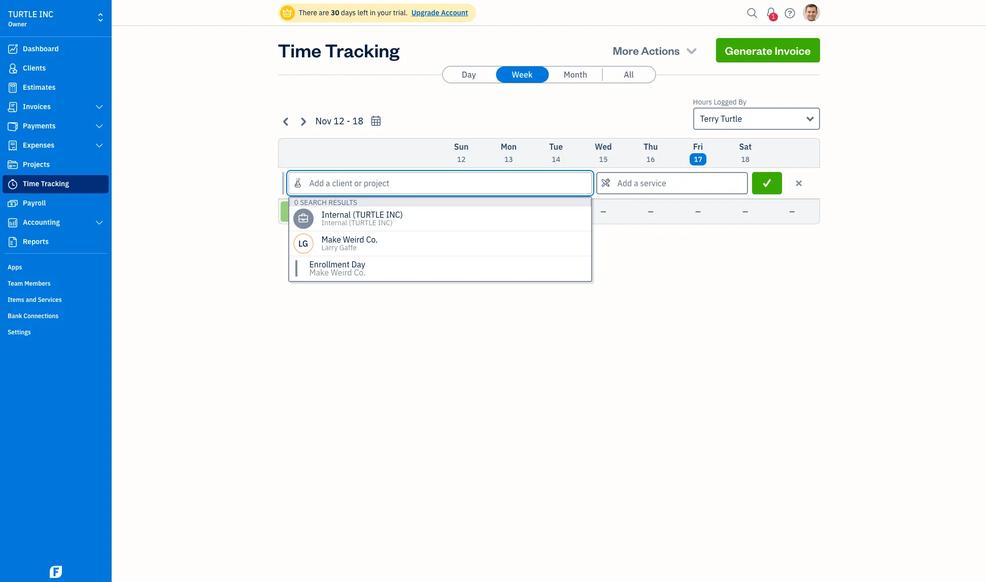 Task type: describe. For each thing, give the bounding box(es) containing it.
mon 13
[[501, 142, 517, 164]]

nov 12 - 18
[[316, 115, 364, 127]]

your
[[377, 8, 392, 17]]

search image
[[745, 5, 761, 21]]

estimate image
[[7, 83, 19, 93]]

account
[[441, 8, 468, 17]]

0 vertical spatial day
[[462, 70, 476, 80]]

12 for sun
[[457, 155, 466, 164]]

items
[[8, 296, 24, 304]]

chart image
[[7, 218, 19, 228]]

enrollment day make weird co.
[[309, 259, 366, 278]]

results
[[329, 198, 357, 207]]

13
[[505, 155, 513, 164]]

mon
[[501, 142, 517, 152]]

terry
[[700, 114, 719, 124]]

invoices
[[23, 102, 51, 111]]

project image
[[7, 160, 19, 170]]

payments
[[23, 121, 56, 130]]

money image
[[7, 199, 19, 209]]

day inside enrollment day make weird co.
[[352, 259, 365, 270]]

16
[[647, 155, 655, 164]]

30
[[331, 8, 339, 17]]

co. inside make weird co. larry gaffe
[[366, 235, 378, 245]]

time inside the main element
[[23, 179, 39, 188]]

generate
[[725, 43, 773, 57]]

briefcase image
[[298, 215, 309, 223]]

in
[[370, 8, 376, 17]]

generate invoice button
[[716, 38, 820, 62]]

make weird co. larry gaffe
[[322, 235, 378, 252]]

expense image
[[7, 141, 19, 151]]

-
[[347, 115, 351, 127]]

accounting
[[23, 218, 60, 227]]

members
[[24, 280, 51, 287]]

bank
[[8, 312, 22, 320]]

12 for nov
[[334, 115, 345, 127]]

search
[[300, 198, 327, 207]]

1 internal from the top
[[322, 210, 351, 220]]

actions
[[641, 43, 680, 57]]

(turtle up make weird co. larry gaffe
[[349, 218, 377, 227]]

terry turtle button
[[693, 108, 820, 130]]

upgrade account link
[[410, 8, 468, 17]]

payroll
[[23, 199, 46, 208]]

enrollment
[[309, 259, 350, 270]]

inc
[[39, 9, 53, 19]]

5 — from the left
[[648, 207, 654, 216]]

and
[[26, 296, 36, 304]]

dashboard image
[[7, 44, 19, 54]]

main element
[[0, 0, 137, 582]]

1
[[772, 13, 776, 20]]

expenses link
[[3, 137, 109, 155]]

wed 15
[[595, 142, 612, 164]]

bank connections
[[8, 312, 59, 320]]

7 — from the left
[[743, 207, 749, 216]]

team members link
[[3, 276, 109, 291]]

timer image
[[7, 179, 19, 189]]

2 internal from the top
[[322, 218, 347, 227]]

month
[[564, 70, 588, 80]]

more actions button
[[604, 38, 708, 62]]

there
[[299, 8, 317, 17]]

previous week image
[[281, 116, 292, 127]]

hours
[[693, 97, 712, 107]]

thu 16
[[644, 142, 658, 164]]

client image
[[7, 63, 19, 74]]

are
[[319, 8, 329, 17]]

time tracking link
[[3, 175, 109, 193]]

settings
[[8, 329, 31, 336]]

time tracking inside the main element
[[23, 179, 69, 188]]

terry turtle
[[700, 114, 742, 124]]

all
[[624, 70, 634, 80]]

team
[[8, 280, 23, 287]]

6 — from the left
[[696, 207, 701, 216]]

reports link
[[3, 233, 109, 251]]

day link
[[443, 67, 496, 83]]

invoices link
[[3, 98, 109, 116]]

fri
[[694, 142, 703, 152]]

dashboard
[[23, 44, 59, 53]]

18 inside 'sat 18'
[[742, 155, 750, 164]]

invoice image
[[7, 102, 19, 112]]

turtle
[[721, 114, 742, 124]]

tue
[[550, 142, 563, 152]]

0 vertical spatial 18
[[353, 115, 364, 127]]

make inside enrollment day make weird co.
[[309, 268, 329, 278]]

connections
[[24, 312, 59, 320]]

estimates
[[23, 83, 56, 92]]

upgrade
[[412, 8, 440, 17]]

report image
[[7, 237, 19, 247]]

0 search results
[[294, 198, 357, 207]]

more actions
[[613, 43, 680, 57]]

chevron large down image for payments
[[95, 122, 104, 130]]

wed
[[595, 142, 612, 152]]

services
[[38, 296, 62, 304]]

apps link
[[3, 259, 109, 275]]

14
[[552, 155, 561, 164]]

gaffe
[[340, 243, 357, 252]]

turtle inc owner
[[8, 9, 53, 28]]



Task type: vqa. For each thing, say whether or not it's contained in the screenshot.
the bottom 18
yes



Task type: locate. For each thing, give the bounding box(es) containing it.
0 horizontal spatial time tracking
[[23, 179, 69, 188]]

nov
[[316, 115, 332, 127]]

tracking inside time tracking link
[[41, 179, 69, 188]]

generate invoice
[[725, 43, 811, 57]]

1 vertical spatial day
[[352, 259, 365, 270]]

days
[[341, 8, 356, 17]]

payroll link
[[3, 194, 109, 213]]

cancel image
[[795, 177, 804, 189]]

1 vertical spatial make
[[309, 268, 329, 278]]

time right timer image
[[23, 179, 39, 188]]

0 horizontal spatial tracking
[[41, 179, 69, 188]]

left
[[358, 8, 368, 17]]

dashboard link
[[3, 40, 109, 58]]

2 — from the left
[[506, 207, 512, 216]]

3 chevron large down image from the top
[[95, 219, 104, 227]]

1 vertical spatial weird
[[331, 268, 352, 278]]

4 — from the left
[[601, 207, 607, 216]]

0 vertical spatial co.
[[366, 235, 378, 245]]

Add a client or project text field
[[289, 173, 591, 193]]

trial.
[[393, 8, 408, 17]]

fri 17
[[694, 142, 703, 164]]

1 vertical spatial 12
[[457, 155, 466, 164]]

time tracking down projects link
[[23, 179, 69, 188]]

reports
[[23, 237, 49, 246]]

settings link
[[3, 324, 109, 340]]

0 horizontal spatial day
[[352, 259, 365, 270]]

payments link
[[3, 117, 109, 136]]

1 chevron large down image from the top
[[95, 122, 104, 130]]

owner
[[8, 20, 27, 28]]

0 vertical spatial 12
[[334, 115, 345, 127]]

co. inside enrollment day make weird co.
[[354, 268, 366, 278]]

tracking down projects link
[[41, 179, 69, 188]]

larry
[[322, 243, 338, 252]]

tue 14
[[550, 142, 563, 164]]

sun
[[454, 142, 469, 152]]

1 — from the left
[[459, 207, 464, 216]]

make down larry
[[309, 268, 329, 278]]

week link
[[496, 67, 549, 83]]

internal
[[322, 210, 351, 220], [322, 218, 347, 227]]

items and services link
[[3, 292, 109, 307]]

all link
[[603, 67, 656, 83]]

payment image
[[7, 121, 19, 132]]

Add a service text field
[[597, 173, 747, 193]]

projects link
[[3, 156, 109, 174]]

1 horizontal spatial 12
[[457, 155, 466, 164]]

time down there at the top left
[[278, 38, 322, 62]]

0 vertical spatial time
[[278, 38, 322, 62]]

17
[[694, 155, 703, 164]]

make inside make weird co. larry gaffe
[[322, 235, 341, 245]]

12 down "sun"
[[457, 155, 466, 164]]

estimates link
[[3, 79, 109, 97]]

apps
[[8, 264, 22, 271]]

go to help image
[[782, 5, 798, 21]]

freshbooks image
[[48, 566, 64, 578]]

chevron large down image inside payments link
[[95, 122, 104, 130]]

internal (turtle inc) internal (turtle inc)
[[322, 210, 403, 227]]

18 right the -
[[353, 115, 364, 127]]

3 — from the left
[[554, 207, 559, 216]]

weird inside enrollment day make weird co.
[[331, 268, 352, 278]]

chevron large down image for accounting
[[95, 219, 104, 227]]

items and services
[[8, 296, 62, 304]]

bank connections link
[[3, 308, 109, 323]]

0 vertical spatial make
[[322, 235, 341, 245]]

1 vertical spatial co.
[[354, 268, 366, 278]]

1 vertical spatial tracking
[[41, 179, 69, 188]]

chevrondown image
[[685, 43, 699, 57]]

there are 30 days left in your trial. upgrade account
[[299, 8, 468, 17]]

expenses
[[23, 141, 54, 150]]

—
[[459, 207, 464, 216], [506, 207, 512, 216], [554, 207, 559, 216], [601, 207, 607, 216], [648, 207, 654, 216], [696, 207, 701, 216], [743, 207, 749, 216], [790, 207, 795, 216]]

save row image
[[762, 178, 773, 188]]

invoice
[[775, 43, 811, 57]]

week
[[512, 70, 533, 80]]

1 vertical spatial time tracking
[[23, 179, 69, 188]]

tracking
[[325, 38, 400, 62], [41, 179, 69, 188]]

1 button
[[763, 3, 780, 23]]

18
[[353, 115, 364, 127], [742, 155, 750, 164]]

weird inside make weird co. larry gaffe
[[343, 235, 364, 245]]

1 horizontal spatial co.
[[366, 235, 378, 245]]

2 vertical spatial chevron large down image
[[95, 219, 104, 227]]

1 horizontal spatial tracking
[[325, 38, 400, 62]]

choose a date image
[[370, 115, 382, 127]]

12 inside sun 12
[[457, 155, 466, 164]]

1 horizontal spatial time
[[278, 38, 322, 62]]

time
[[278, 38, 322, 62], [23, 179, 39, 188]]

co.
[[366, 235, 378, 245], [354, 268, 366, 278]]

(turtle
[[353, 210, 384, 220], [349, 218, 377, 227]]

0 horizontal spatial 18
[[353, 115, 364, 127]]

crown image
[[282, 7, 293, 18]]

12 left the -
[[334, 115, 345, 127]]

inc)
[[386, 210, 403, 220], [378, 218, 393, 227]]

time tracking down 30
[[278, 38, 400, 62]]

projects
[[23, 160, 50, 169]]

1 vertical spatial 18
[[742, 155, 750, 164]]

thu
[[644, 142, 658, 152]]

1 horizontal spatial time tracking
[[278, 38, 400, 62]]

chevron large down image for expenses
[[95, 142, 104, 150]]

clients
[[23, 63, 46, 73]]

lg
[[299, 239, 308, 249]]

0 vertical spatial time tracking
[[278, 38, 400, 62]]

0
[[294, 198, 299, 207]]

logged
[[714, 97, 737, 107]]

sat 18
[[740, 142, 752, 164]]

1 horizontal spatial day
[[462, 70, 476, 80]]

0 horizontal spatial co.
[[354, 268, 366, 278]]

weird down "gaffe"
[[331, 268, 352, 278]]

0 vertical spatial chevron large down image
[[95, 122, 104, 130]]

15
[[599, 155, 608, 164]]

8 — from the left
[[790, 207, 795, 216]]

month link
[[549, 67, 602, 83]]

list box
[[289, 207, 591, 281]]

weird
[[343, 235, 364, 245], [331, 268, 352, 278]]

0 horizontal spatial 12
[[334, 115, 345, 127]]

chevron large down image
[[95, 122, 104, 130], [95, 142, 104, 150], [95, 219, 104, 227]]

sat
[[740, 142, 752, 152]]

0 vertical spatial weird
[[343, 235, 364, 245]]

team members
[[8, 280, 51, 287]]

more
[[613, 43, 639, 57]]

list box containing internal (turtle inc)
[[289, 207, 591, 281]]

accounting link
[[3, 214, 109, 232]]

2 chevron large down image from the top
[[95, 142, 104, 150]]

hours logged by
[[693, 97, 747, 107]]

turtle
[[8, 9, 37, 19]]

weird down internal (turtle inc) internal (turtle inc)
[[343, 235, 364, 245]]

time tracking
[[278, 38, 400, 62], [23, 179, 69, 188]]

co. down "gaffe"
[[354, 268, 366, 278]]

12
[[334, 115, 345, 127], [457, 155, 466, 164]]

co. down internal (turtle inc) internal (turtle inc)
[[366, 235, 378, 245]]

1 vertical spatial time
[[23, 179, 39, 188]]

make up enrollment
[[322, 235, 341, 245]]

chevron large down image
[[95, 103, 104, 111]]

0 vertical spatial tracking
[[325, 38, 400, 62]]

1 horizontal spatial 18
[[742, 155, 750, 164]]

0 horizontal spatial time
[[23, 179, 39, 188]]

next week image
[[297, 116, 309, 127]]

make
[[322, 235, 341, 245], [309, 268, 329, 278]]

tracking down "left"
[[325, 38, 400, 62]]

clients link
[[3, 59, 109, 78]]

18 down sat
[[742, 155, 750, 164]]

(turtle down the results
[[353, 210, 384, 220]]

by
[[739, 97, 747, 107]]

1 vertical spatial chevron large down image
[[95, 142, 104, 150]]



